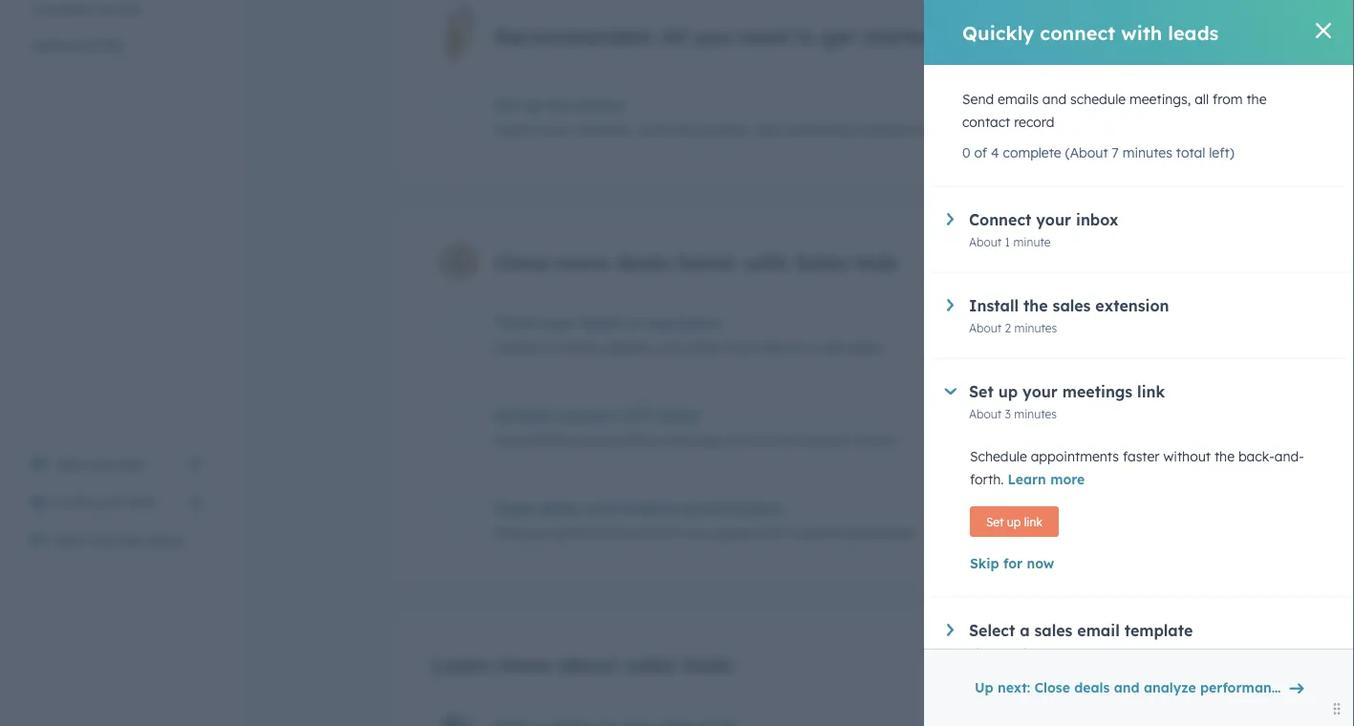 Task type: describe. For each thing, give the bounding box(es) containing it.
demo
[[149, 532, 185, 549]]

1 inside connect your inbox about 1 minute
[[1005, 235, 1010, 249]]

track
[[495, 314, 537, 333]]

your inside set up your meetings link about 3 minutes
[[1023, 382, 1058, 401]]

a inside close deals and analyze performance forecast performance and hit your goals with a reports dashboard
[[786, 525, 795, 542]]

quickly connect with leads dialog
[[924, 0, 1354, 726]]

start tasks
[[1052, 106, 1123, 123]]

skip for now button
[[970, 552, 1308, 575]]

set up link link
[[970, 507, 1059, 537]]

place
[[679, 314, 720, 333]]

back-
[[1239, 448, 1275, 465]]

performance for up
[[1200, 680, 1287, 696]]

recommended:
[[495, 22, 654, 49]]

set for the
[[495, 96, 519, 115]]

start for start overview demo
[[54, 532, 85, 549]]

a right create at the left top of page
[[540, 339, 549, 356]]

view your plan link
[[19, 445, 214, 484]]

close for close deals and analyze performance forecast performance and hit your goals with a reports dashboard
[[495, 499, 536, 518]]

the inside the quickly connect with leads send emails and schedule meetings, all from the contact record
[[779, 432, 799, 449]]

about 7 minutes
[[1080, 432, 1167, 446]]

track
[[754, 339, 786, 356]]

about inside connect your inbox about 1 minute
[[969, 235, 1002, 249]]

0 of 4 complete (about 7 minutes total left)
[[962, 144, 1235, 161]]

meetings, inside the quickly connect with leads send emails and schedule meetings, all from the contact record
[[662, 432, 723, 449]]

invite your team button
[[19, 484, 214, 522]]

learn more
[[1008, 471, 1085, 488]]

1 inside select a sales email template about 1 minute
[[1005, 646, 1010, 660]]

performance for close
[[553, 525, 635, 542]]

a left sale
[[807, 339, 815, 356]]

set up your meetings link about 3 minutes
[[969, 382, 1165, 421]]

invite
[[637, 122, 671, 138]]

about inside install the sales extension about 2 minutes
[[969, 321, 1002, 335]]

with inside dialog
[[1121, 21, 1162, 44]]

teammates,
[[675, 122, 750, 138]]

deals inside track your deals in one place create a custom pipeline, and never lose track of a sale again
[[582, 314, 622, 333]]

view
[[54, 456, 84, 473]]

hit
[[666, 525, 683, 542]]

need
[[737, 22, 788, 49]]

close more deals faster with sales hub
[[495, 249, 898, 275]]

about up appointments at the bottom right of the page
[[1080, 432, 1112, 446]]

inbox
[[1076, 210, 1119, 229]]

set up link
[[986, 515, 1043, 529]]

hubspot
[[858, 122, 914, 138]]

3
[[1005, 407, 1011, 421]]

0
[[962, 144, 971, 161]]

about inside select a sales email template about 1 minute
[[969, 646, 1002, 660]]

up next: close deals and analyze performance
[[975, 680, 1287, 696]]

minutes left total
[[1123, 144, 1173, 161]]

your left plan
[[88, 456, 116, 473]]

overview
[[89, 532, 145, 549]]

more for close more deals faster with sales hub
[[556, 249, 610, 275]]

learn more button
[[1008, 468, 1085, 491]]

up
[[975, 680, 994, 696]]

to
[[794, 22, 816, 49]]

0 vertical spatial performance
[[684, 499, 783, 518]]

start for start tasks
[[1052, 106, 1085, 123]]

reports
[[798, 525, 844, 542]]

emails inside the quickly connect with leads send emails and schedule meetings, all from the contact record
[[530, 432, 571, 449]]

close inside button
[[1035, 680, 1070, 696]]

one
[[646, 314, 674, 333]]

properties
[[917, 122, 982, 138]]

import
[[495, 122, 539, 138]]

website (cms) button
[[19, 28, 214, 64]]

minutes inside install the sales extension about 2 minutes
[[1015, 321, 1057, 335]]

get
[[822, 22, 856, 49]]

contacts,
[[575, 122, 633, 138]]

from inside the quickly connect with leads send emails and schedule meetings, all from the contact record
[[745, 432, 775, 449]]

set for your
[[969, 382, 994, 401]]

your inside set up the basics import your contacts, invite teammates, and understand hubspot properties
[[543, 122, 571, 138]]

analyze inside button
[[1144, 680, 1196, 696]]

(about
[[1065, 144, 1108, 161]]

the inside send emails and schedule meetings, all from the contact record
[[1247, 91, 1267, 108]]

quickly connect with leads send emails and schedule meetings, all from the contact record
[[495, 406, 895, 449]]

send inside the quickly connect with leads send emails and schedule meetings, all from the contact record
[[495, 432, 526, 449]]

and inside send emails and schedule meetings, all from the contact record
[[1042, 91, 1067, 108]]

view your plan
[[54, 456, 147, 473]]

service
[[95, 1, 142, 18]]

now
[[1027, 555, 1055, 572]]

start overview demo
[[54, 532, 185, 549]]

you
[[693, 22, 731, 49]]

deals up 'in'
[[616, 249, 671, 275]]

close for close more deals faster with sales hub
[[495, 249, 550, 275]]

minutes inside set up your meetings link about 3 minutes
[[1014, 407, 1057, 421]]

about
[[557, 652, 618, 678]]

connect your inbox about 1 minute
[[969, 210, 1119, 249]]

left)
[[1209, 144, 1235, 161]]

select a sales email template about 1 minute
[[969, 621, 1193, 660]]

start overview demo link
[[19, 522, 214, 560]]

lose
[[725, 339, 750, 356]]

team
[[126, 494, 159, 511]]

tools
[[682, 652, 733, 678]]

close deals and analyze performance forecast performance and hit your goals with a reports dashboard
[[495, 499, 916, 542]]

understand
[[782, 122, 854, 138]]

track your deals in one place button
[[495, 314, 1013, 333]]

record inside the quickly connect with leads send emails and schedule meetings, all from the contact record
[[855, 432, 895, 449]]

link inside set up your meetings link about 3 minutes
[[1137, 382, 1165, 401]]

set up the basics import your contacts, invite teammates, and understand hubspot properties
[[495, 96, 982, 138]]

invite
[[54, 494, 90, 511]]

and inside the quickly connect with leads send emails and schedule meetings, all from the contact record
[[575, 432, 599, 449]]

leads for quickly connect with leads
[[1168, 21, 1219, 44]]

customer
[[31, 1, 92, 18]]

skip for now
[[970, 555, 1055, 572]]

all
[[661, 22, 687, 49]]

hub
[[856, 249, 898, 275]]

learn for learn more about sales tools
[[432, 652, 491, 678]]

in
[[627, 314, 641, 333]]

learn more about sales tools
[[432, 652, 733, 678]]

template
[[1125, 621, 1193, 640]]

your inside close deals and analyze performance forecast performance and hit your goals with a reports dashboard
[[686, 525, 714, 542]]

basics
[[577, 96, 625, 115]]

caret image for install
[[947, 299, 954, 311]]

and inside track your deals in one place create a custom pipeline, and never lose track of a sale again
[[659, 339, 683, 356]]

without
[[1164, 448, 1211, 465]]

a inside select a sales email template about 1 minute
[[1020, 621, 1030, 640]]

website
[[31, 37, 81, 54]]

pipeline,
[[603, 339, 655, 356]]

(cms)
[[85, 37, 123, 54]]

up for link
[[1007, 515, 1021, 529]]

quickly for quickly connect with leads
[[962, 21, 1034, 44]]

analyze inside close deals and analyze performance forecast performance and hit your goals with a reports dashboard
[[620, 499, 679, 518]]

caret image for set
[[945, 388, 957, 395]]

set up the basics button
[[495, 96, 1013, 115]]



Task type: locate. For each thing, give the bounding box(es) containing it.
started
[[862, 22, 937, 49]]

0 vertical spatial meetings,
[[1130, 91, 1191, 108]]

1 vertical spatial faster
[[1123, 448, 1160, 465]]

extension
[[1096, 296, 1169, 315]]

0 horizontal spatial send
[[495, 432, 526, 449]]

0 vertical spatial caret image
[[945, 388, 957, 395]]

contact up 4 in the right of the page
[[962, 114, 1011, 130]]

1 vertical spatial quickly
[[495, 406, 552, 425]]

1 horizontal spatial analyze
[[1144, 680, 1196, 696]]

emails inside send emails and schedule meetings, all from the contact record
[[998, 91, 1039, 108]]

sales left extension
[[1053, 296, 1091, 315]]

all inside send emails and schedule meetings, all from the contact record
[[1195, 91, 1209, 108]]

7 right (about
[[1112, 144, 1119, 161]]

install
[[969, 296, 1019, 315]]

all
[[1195, 91, 1209, 108], [727, 432, 741, 449]]

with down pipeline,
[[622, 406, 655, 425]]

sale
[[819, 339, 844, 356]]

1 vertical spatial 1
[[1005, 646, 1010, 660]]

minute up the next:
[[1014, 646, 1051, 660]]

1 horizontal spatial contact
[[962, 114, 1011, 130]]

0 horizontal spatial more
[[497, 652, 551, 678]]

7
[[1112, 144, 1119, 161], [1115, 432, 1121, 446]]

connect down custom
[[557, 406, 617, 425]]

performance
[[684, 499, 783, 518], [553, 525, 635, 542], [1200, 680, 1287, 696]]

track your deals in one place create a custom pipeline, and never lose track of a sale again
[[495, 314, 884, 356]]

sales for extension
[[1053, 296, 1091, 315]]

quickly for quickly connect with leads send emails and schedule meetings, all from the contact record
[[495, 406, 552, 425]]

0 horizontal spatial record
[[855, 432, 895, 449]]

schedule up "0 of 4 complete (about 7 minutes total left)"
[[1071, 91, 1126, 108]]

more inside button
[[1050, 471, 1085, 488]]

deals inside button
[[1074, 680, 1110, 696]]

set inside set up your meetings link about 3 minutes
[[969, 382, 994, 401]]

0 horizontal spatial schedule
[[603, 432, 658, 449]]

leads inside the quickly connect with leads send emails and schedule meetings, all from the contact record
[[659, 406, 700, 425]]

sales inside install the sales extension about 2 minutes
[[1053, 296, 1091, 315]]

0 horizontal spatial faster
[[677, 249, 738, 275]]

1 1 from the top
[[1005, 235, 1010, 249]]

your up custom
[[542, 314, 577, 333]]

quickly connect with leads button
[[495, 406, 1013, 425]]

1 vertical spatial all
[[727, 432, 741, 449]]

again
[[848, 339, 884, 356]]

recommended: all you need to get started
[[495, 22, 937, 49]]

faster down about 7 minutes
[[1123, 448, 1160, 465]]

email
[[1077, 621, 1120, 640]]

link right meetings
[[1137, 382, 1165, 401]]

1 horizontal spatial start
[[1052, 106, 1085, 123]]

link opens in a new window image
[[189, 453, 203, 476]]

caret image left the 'connect'
[[947, 213, 954, 225]]

up for the
[[524, 96, 544, 115]]

leads inside dialog
[[1168, 21, 1219, 44]]

0 vertical spatial minute
[[1014, 235, 1051, 249]]

close inside close deals and analyze performance forecast performance and hit your goals with a reports dashboard
[[495, 499, 536, 518]]

record up dashboard
[[855, 432, 895, 449]]

1 vertical spatial start
[[54, 532, 85, 549]]

0 vertical spatial connect
[[1040, 21, 1116, 44]]

analyze up hit on the bottom of the page
[[620, 499, 679, 518]]

2 vertical spatial performance
[[1200, 680, 1287, 696]]

minute down the 'connect'
[[1014, 235, 1051, 249]]

1 vertical spatial emails
[[530, 432, 571, 449]]

contact inside send emails and schedule meetings, all from the contact record
[[962, 114, 1011, 130]]

record
[[1014, 114, 1055, 130], [855, 432, 895, 449]]

1 horizontal spatial connect
[[1040, 21, 1116, 44]]

minute inside connect your inbox about 1 minute
[[1014, 235, 1051, 249]]

send up properties
[[962, 91, 994, 108]]

0 vertical spatial start
[[1052, 106, 1085, 123]]

your
[[543, 122, 571, 138], [1036, 210, 1071, 229], [542, 314, 577, 333], [1023, 382, 1058, 401], [88, 456, 116, 473], [94, 494, 122, 511], [686, 525, 714, 542]]

deals up "forecast"
[[540, 499, 581, 518]]

minutes up schedule appointments faster without the back-and- forth.
[[1125, 432, 1167, 446]]

close up track
[[495, 249, 550, 275]]

1 vertical spatial up
[[998, 382, 1018, 401]]

4
[[991, 144, 999, 161]]

record inside send emails and schedule meetings, all from the contact record
[[1014, 114, 1055, 130]]

schedule inside send emails and schedule meetings, all from the contact record
[[1071, 91, 1126, 108]]

0 horizontal spatial quickly
[[495, 406, 552, 425]]

0 horizontal spatial learn
[[432, 652, 491, 678]]

quickly inside dialog
[[962, 21, 1034, 44]]

0 vertical spatial analyze
[[620, 499, 679, 518]]

up inside set up the basics import your contacts, invite teammates, and understand hubspot properties
[[524, 96, 544, 115]]

set
[[495, 96, 519, 115], [969, 382, 994, 401], [986, 515, 1004, 529]]

contact
[[962, 114, 1011, 130], [803, 432, 851, 449]]

meetings, inside send emails and schedule meetings, all from the contact record
[[1130, 91, 1191, 108]]

schedule down pipeline,
[[603, 432, 658, 449]]

caret image for connect
[[947, 213, 954, 225]]

1 vertical spatial sales
[[1035, 621, 1073, 640]]

1 vertical spatial 7
[[1115, 432, 1121, 446]]

1 horizontal spatial quickly
[[962, 21, 1034, 44]]

deals inside close deals and analyze performance forecast performance and hit your goals with a reports dashboard
[[540, 499, 581, 518]]

0 horizontal spatial performance
[[553, 525, 635, 542]]

1 vertical spatial from
[[745, 432, 775, 449]]

select
[[969, 621, 1015, 640]]

1 vertical spatial learn
[[432, 652, 491, 678]]

0 horizontal spatial connect
[[557, 406, 617, 425]]

sales inside select a sales email template about 1 minute
[[1035, 621, 1073, 640]]

faster up place
[[677, 249, 738, 275]]

never
[[687, 339, 722, 356]]

from up left)
[[1213, 91, 1243, 108]]

create
[[495, 339, 537, 356]]

2 caret image from the top
[[947, 299, 954, 311]]

forth.
[[970, 471, 1004, 488]]

0 horizontal spatial link
[[1024, 515, 1043, 529]]

more for learn more about sales tools
[[497, 652, 551, 678]]

of right track
[[790, 339, 803, 356]]

close right the next:
[[1035, 680, 1070, 696]]

1 horizontal spatial learn
[[1008, 471, 1046, 488]]

2 horizontal spatial performance
[[1200, 680, 1287, 696]]

start tasks button
[[1028, 96, 1167, 134]]

1 horizontal spatial schedule
[[1071, 91, 1126, 108]]

close
[[495, 249, 550, 275], [495, 499, 536, 518], [1035, 680, 1070, 696]]

0 horizontal spatial start
[[54, 532, 85, 549]]

more left 'about'
[[497, 652, 551, 678]]

a left reports
[[786, 525, 795, 542]]

minute inside select a sales email template about 1 minute
[[1014, 646, 1051, 660]]

0 horizontal spatial emails
[[530, 432, 571, 449]]

minutes right 2
[[1015, 321, 1057, 335]]

link up now
[[1024, 515, 1043, 529]]

1 horizontal spatial more
[[556, 249, 610, 275]]

quickly inside the quickly connect with leads send emails and schedule meetings, all from the contact record
[[495, 406, 552, 425]]

set for link
[[986, 515, 1004, 529]]

0 vertical spatial from
[[1213, 91, 1243, 108]]

the inside install the sales extension about 2 minutes
[[1024, 296, 1048, 315]]

complete
[[1003, 144, 1062, 161]]

with down close deals and analyze performance button
[[756, 525, 783, 542]]

1 vertical spatial contact
[[803, 432, 851, 449]]

1 horizontal spatial record
[[1014, 114, 1055, 130]]

dashboard
[[848, 525, 916, 542]]

0 vertical spatial up
[[524, 96, 544, 115]]

caret image left install
[[947, 299, 954, 311]]

1 caret image from the top
[[947, 213, 954, 225]]

1 horizontal spatial of
[[974, 144, 987, 161]]

sales for email
[[1035, 621, 1073, 640]]

0 vertical spatial close
[[495, 249, 550, 275]]

1 horizontal spatial from
[[1213, 91, 1243, 108]]

1 vertical spatial of
[[790, 339, 803, 356]]

from down quickly connect with leads button
[[745, 432, 775, 449]]

1 minute from the top
[[1014, 235, 1051, 249]]

performance inside button
[[1200, 680, 1287, 696]]

about left 2
[[969, 321, 1002, 335]]

your left inbox
[[1036, 210, 1071, 229]]

about inside set up your meetings link about 3 minutes
[[969, 407, 1002, 421]]

of inside 'quickly connect with leads' dialog
[[974, 144, 987, 161]]

forecast
[[495, 525, 549, 542]]

connect
[[969, 210, 1032, 229]]

1 vertical spatial record
[[855, 432, 895, 449]]

schedule
[[1071, 91, 1126, 108], [603, 432, 658, 449]]

goals
[[718, 525, 752, 542]]

1 vertical spatial send
[[495, 432, 526, 449]]

all down quickly connect with leads button
[[727, 432, 741, 449]]

your inside button
[[94, 494, 122, 511]]

0 vertical spatial faster
[[677, 249, 738, 275]]

connect for quickly connect with leads send emails and schedule meetings, all from the contact record
[[557, 406, 617, 425]]

1 horizontal spatial emails
[[998, 91, 1039, 108]]

set up 'import'
[[495, 96, 519, 115]]

2 minute from the top
[[1014, 646, 1051, 660]]

1 horizontal spatial link
[[1137, 382, 1165, 401]]

0 vertical spatial emails
[[998, 91, 1039, 108]]

up up for
[[1007, 515, 1021, 529]]

custom
[[552, 339, 599, 356]]

customer service
[[31, 1, 142, 18]]

0%
[[1151, 315, 1167, 329]]

total
[[1176, 144, 1206, 161]]

0 vertical spatial learn
[[1008, 471, 1046, 488]]

leads for quickly connect with leads send emails and schedule meetings, all from the contact record
[[659, 406, 700, 425]]

2 vertical spatial more
[[497, 652, 551, 678]]

meetings,
[[1130, 91, 1191, 108], [662, 432, 723, 449]]

send down create at the left top of page
[[495, 432, 526, 449]]

minute
[[1014, 235, 1051, 249], [1014, 646, 1051, 660]]

0 vertical spatial link
[[1137, 382, 1165, 401]]

of inside track your deals in one place create a custom pipeline, and never lose track of a sale again
[[790, 339, 803, 356]]

meetings, down quickly connect with leads button
[[662, 432, 723, 449]]

your right 'import'
[[543, 122, 571, 138]]

connect for quickly connect with leads
[[1040, 21, 1116, 44]]

1 vertical spatial close
[[495, 499, 536, 518]]

the
[[1247, 91, 1267, 108], [548, 96, 573, 115], [1024, 296, 1048, 315], [779, 432, 799, 449], [1215, 448, 1235, 465]]

0 vertical spatial set
[[495, 96, 519, 115]]

learn for learn more
[[1008, 471, 1046, 488]]

caret image
[[945, 388, 957, 395], [947, 624, 954, 636]]

your left team at left
[[94, 494, 122, 511]]

faster
[[677, 249, 738, 275], [1123, 448, 1160, 465]]

2
[[1005, 321, 1011, 335]]

1 horizontal spatial all
[[1195, 91, 1209, 108]]

1
[[1005, 235, 1010, 249], [1005, 646, 1010, 660]]

0 horizontal spatial contact
[[803, 432, 851, 449]]

more for learn more
[[1050, 471, 1085, 488]]

schedule inside the quickly connect with leads send emails and schedule meetings, all from the contact record
[[603, 432, 658, 449]]

with up send emails and schedule meetings, all from the contact record
[[1121, 21, 1162, 44]]

and-
[[1275, 448, 1304, 465]]

2 vertical spatial set
[[986, 515, 1004, 529]]

about down the 'connect'
[[969, 235, 1002, 249]]

0 horizontal spatial analyze
[[620, 499, 679, 518]]

2 vertical spatial close
[[1035, 680, 1070, 696]]

contact inside the quickly connect with leads send emails and schedule meetings, all from the contact record
[[803, 432, 851, 449]]

1 horizontal spatial faster
[[1123, 448, 1160, 465]]

up for your
[[998, 382, 1018, 401]]

0 vertical spatial leads
[[1168, 21, 1219, 44]]

0 vertical spatial schedule
[[1071, 91, 1126, 108]]

connect inside the quickly connect with leads send emails and schedule meetings, all from the contact record
[[557, 406, 617, 425]]

learn
[[1008, 471, 1046, 488], [432, 652, 491, 678]]

deals left 'in'
[[582, 314, 622, 333]]

plan
[[119, 456, 147, 473]]

1 down the 'connect'
[[1005, 235, 1010, 249]]

minutes right 3
[[1014, 407, 1057, 421]]

appointments
[[1031, 448, 1119, 465]]

website (cms)
[[31, 37, 123, 54]]

1 vertical spatial analyze
[[1144, 680, 1196, 696]]

more down appointments at the bottom right of the page
[[1050, 471, 1085, 488]]

0 vertical spatial contact
[[962, 114, 1011, 130]]

the inside set up the basics import your contacts, invite teammates, and understand hubspot properties
[[548, 96, 573, 115]]

2 1 from the top
[[1005, 646, 1010, 660]]

from
[[1213, 91, 1243, 108], [745, 432, 775, 449]]

1 vertical spatial caret image
[[947, 624, 954, 636]]

connect up "start tasks"
[[1040, 21, 1116, 44]]

0 vertical spatial all
[[1195, 91, 1209, 108]]

up up 'import'
[[524, 96, 544, 115]]

your inside connect your inbox about 1 minute
[[1036, 210, 1071, 229]]

the inside schedule appointments faster without the back-and- forth.
[[1215, 448, 1235, 465]]

close deals and analyze performance button
[[495, 499, 1013, 518]]

2 vertical spatial up
[[1007, 515, 1021, 529]]

customer service button
[[19, 0, 214, 28]]

0 vertical spatial of
[[974, 144, 987, 161]]

deals down select a sales email template about 1 minute
[[1074, 680, 1110, 696]]

1 vertical spatial link
[[1024, 515, 1043, 529]]

1 vertical spatial meetings,
[[662, 432, 723, 449]]

close image
[[1316, 23, 1331, 38]]

0 vertical spatial sales
[[1053, 296, 1091, 315]]

0 vertical spatial 1
[[1005, 235, 1010, 249]]

link opens in a new window image
[[189, 458, 203, 471]]

faster inside schedule appointments faster without the back-and- forth.
[[1123, 448, 1160, 465]]

close up "forecast"
[[495, 499, 536, 518]]

0 vertical spatial 7
[[1112, 144, 1119, 161]]

record up complete
[[1014, 114, 1055, 130]]

start down invite
[[54, 532, 85, 549]]

connect inside dialog
[[1040, 21, 1116, 44]]

7 inside 'quickly connect with leads' dialog
[[1112, 144, 1119, 161]]

with left sales
[[744, 249, 789, 275]]

up next: close deals and analyze performance button
[[962, 669, 1316, 707]]

quickly connect with leads
[[962, 21, 1219, 44]]

tasks
[[1089, 106, 1123, 123]]

7 up schedule appointments faster without the back-and- forth.
[[1115, 432, 1121, 446]]

and
[[1042, 91, 1067, 108], [754, 122, 778, 138], [659, 339, 683, 356], [575, 432, 599, 449], [586, 499, 615, 518], [638, 525, 663, 542], [1114, 680, 1140, 696]]

1 horizontal spatial leads
[[1168, 21, 1219, 44]]

sales left tools
[[625, 652, 676, 678]]

1 horizontal spatial send
[[962, 91, 994, 108]]

your inside track your deals in one place create a custom pipeline, and never lose track of a sale again
[[542, 314, 577, 333]]

leads
[[1168, 21, 1219, 44], [659, 406, 700, 425]]

1 vertical spatial schedule
[[603, 432, 658, 449]]

0 vertical spatial more
[[556, 249, 610, 275]]

0 vertical spatial record
[[1014, 114, 1055, 130]]

learn inside learn more button
[[1008, 471, 1046, 488]]

start inside button
[[1052, 106, 1085, 123]]

1 vertical spatial set
[[969, 382, 994, 401]]

meetings, right tasks
[[1130, 91, 1191, 108]]

of right 0
[[974, 144, 987, 161]]

0 horizontal spatial all
[[727, 432, 741, 449]]

up inside set up your meetings link about 3 minutes
[[998, 382, 1018, 401]]

minutes
[[1123, 144, 1173, 161], [1015, 321, 1057, 335], [1014, 407, 1057, 421], [1125, 432, 1167, 446]]

next:
[[998, 680, 1030, 696]]

more
[[556, 249, 610, 275], [1050, 471, 1085, 488], [497, 652, 551, 678]]

about left 3
[[969, 407, 1002, 421]]

set up schedule
[[969, 382, 994, 401]]

1 vertical spatial caret image
[[947, 299, 954, 311]]

0 vertical spatial quickly
[[962, 21, 1034, 44]]

sales left the email
[[1035, 621, 1073, 640]]

schedule appointments faster without the back-and- forth.
[[970, 448, 1304, 488]]

install the sales extension about 2 minutes
[[969, 296, 1169, 335]]

with inside close deals and analyze performance forecast performance and hit your goals with a reports dashboard
[[756, 525, 783, 542]]

1 vertical spatial minute
[[1014, 646, 1051, 660]]

2 vertical spatial sales
[[625, 652, 676, 678]]

start left tasks
[[1052, 106, 1085, 123]]

your left meetings
[[1023, 382, 1058, 401]]

up
[[524, 96, 544, 115], [998, 382, 1018, 401], [1007, 515, 1021, 529]]

set inside set up the basics import your contacts, invite teammates, and understand hubspot properties
[[495, 96, 519, 115]]

0 horizontal spatial of
[[790, 339, 803, 356]]

up up 3
[[998, 382, 1018, 401]]

0 horizontal spatial meetings,
[[662, 432, 723, 449]]

send inside send emails and schedule meetings, all from the contact record
[[962, 91, 994, 108]]

1 down select
[[1005, 646, 1010, 660]]

1 vertical spatial connect
[[557, 406, 617, 425]]

0 horizontal spatial leads
[[659, 406, 700, 425]]

2 horizontal spatial more
[[1050, 471, 1085, 488]]

and inside set up the basics import your contacts, invite teammates, and understand hubspot properties
[[754, 122, 778, 138]]

all up total
[[1195, 91, 1209, 108]]

analyze down template
[[1144, 680, 1196, 696]]

about down select
[[969, 646, 1002, 660]]

caret image for select
[[947, 624, 954, 636]]

1 vertical spatial leads
[[659, 406, 700, 425]]

all inside the quickly connect with leads send emails and schedule meetings, all from the contact record
[[727, 432, 741, 449]]

sales
[[1053, 296, 1091, 315], [1035, 621, 1073, 640], [625, 652, 676, 678]]

set down the forth.
[[986, 515, 1004, 529]]

0 vertical spatial send
[[962, 91, 994, 108]]

contact down quickly connect with leads button
[[803, 432, 851, 449]]

1 vertical spatial performance
[[553, 525, 635, 542]]

caret image
[[947, 213, 954, 225], [947, 299, 954, 311]]

from inside send emails and schedule meetings, all from the contact record
[[1213, 91, 1243, 108]]

1 horizontal spatial meetings,
[[1130, 91, 1191, 108]]

and inside up next: close deals and analyze performance button
[[1114, 680, 1140, 696]]

a right select
[[1020, 621, 1030, 640]]

0 horizontal spatial from
[[745, 432, 775, 449]]

your right hit on the bottom of the page
[[686, 525, 714, 542]]

schedule
[[970, 448, 1027, 465]]

more up custom
[[556, 249, 610, 275]]

1 horizontal spatial performance
[[684, 499, 783, 518]]

skip
[[970, 555, 999, 572]]

with
[[1121, 21, 1162, 44], [744, 249, 789, 275], [622, 406, 655, 425], [756, 525, 783, 542]]

with inside the quickly connect with leads send emails and schedule meetings, all from the contact record
[[622, 406, 655, 425]]



Task type: vqa. For each thing, say whether or not it's contained in the screenshot.
start tasks
yes



